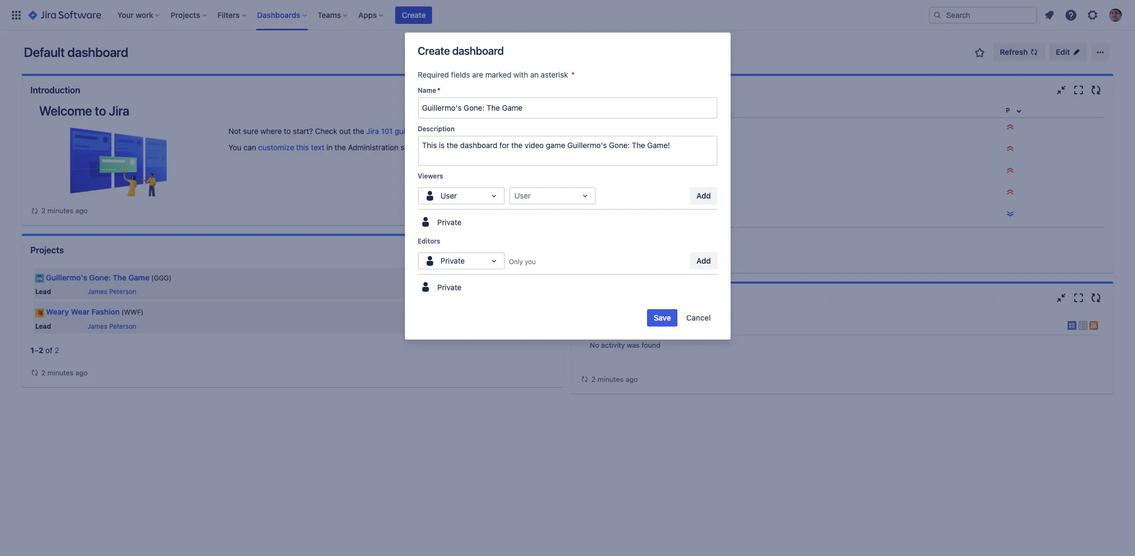 Task type: describe. For each thing, give the bounding box(es) containing it.
projects
[[30, 245, 64, 255]]

can
[[244, 143, 256, 152]]

1 horizontal spatial open image
[[579, 189, 592, 203]]

dashboard for default dashboard
[[67, 45, 128, 60]]

guillermo's gone: the game link
[[46, 273, 149, 282]]

required fields are marked with an asterisk *
[[418, 70, 575, 79]]

gg
[[629, 210, 640, 219]]

text
[[311, 143, 324, 152]]

2 inside 'activity streams' region
[[592, 375, 596, 384]]

minimize introduction image
[[505, 84, 518, 97]]

introduction region
[[30, 103, 555, 217]]

2 inside the introduction region
[[41, 206, 45, 215]]

activity streams region
[[581, 312, 1105, 385]]

create button
[[396, 6, 433, 24]]

edit link
[[1050, 43, 1088, 61]]

welcome
[[39, 103, 92, 118]]

design
[[684, 145, 708, 154]]

you
[[525, 258, 536, 266]]

gg start screen
[[629, 210, 686, 219]]

private for private
[[437, 283, 462, 292]]

company
[[616, 318, 671, 333]]

primary element
[[7, 0, 929, 30]]

out
[[339, 127, 351, 136]]

(ggg)
[[151, 274, 172, 282]]

an
[[530, 70, 539, 79]]

peterson for fashion
[[109, 322, 136, 330]]

maximize assigned to me image
[[1072, 84, 1085, 97]]

marked
[[485, 70, 512, 79]]

james peterson for fashion
[[87, 322, 136, 330]]

weary wear fashion link
[[46, 307, 120, 317]]

no
[[590, 341, 599, 350]]

.
[[517, 127, 520, 136]]

atlassian
[[432, 127, 463, 136]]

james peterson link for the
[[87, 288, 136, 296]]

3 highest image from the top
[[1006, 166, 1015, 175]]

start?
[[293, 127, 313, 136]]

1 vertical spatial *
[[437, 86, 441, 94]]

viewers
[[418, 172, 443, 180]]

are
[[472, 70, 483, 79]]

james peterson link for fashion
[[87, 322, 136, 330]]

where
[[260, 127, 282, 136]]

you
[[229, 143, 242, 152]]

jira 101 guide link
[[366, 127, 414, 136]]

administration
[[348, 143, 399, 152]]

task image for 2nd highest icon from the top
[[585, 146, 593, 154]]

refresh
[[1000, 47, 1028, 56]]

product
[[629, 145, 657, 154]]

customize this text link
[[258, 143, 324, 152]]

1 horizontal spatial to
[[284, 127, 291, 136]]

cancel
[[686, 313, 711, 323]]

create for create dashboard
[[418, 45, 450, 57]]

with
[[514, 70, 528, 79]]

and
[[416, 127, 429, 136]]

no activity was found
[[590, 341, 661, 350]]

2 highest image from the top
[[1006, 144, 1015, 153]]

2 user from the left
[[515, 191, 531, 200]]

your company jira
[[587, 318, 700, 333]]

lead for guillermo's gone: the game
[[35, 288, 51, 296]]

found
[[642, 341, 661, 350]]

check
[[315, 127, 337, 136]]

2 inside assigned to me region
[[620, 145, 624, 154]]

Description text field
[[418, 136, 718, 166]]

ggg-1 link
[[598, 210, 621, 219]]

1 horizontal spatial the
[[353, 127, 364, 136]]

guillermo's
[[46, 273, 87, 282]]

create banner
[[0, 0, 1135, 30]]

section.
[[401, 143, 429, 152]]

refresh activity streams image
[[1090, 292, 1103, 305]]

default
[[24, 45, 65, 60]]

0 horizontal spatial jira
[[109, 103, 129, 118]]

listing
[[659, 145, 682, 154]]

description
[[418, 125, 455, 133]]

not
[[229, 127, 241, 136]]

save button
[[647, 310, 678, 327]]

jira
[[673, 318, 700, 333]]

lead for weary wear fashion
[[35, 322, 51, 330]]

1 – 2 of 2
[[30, 346, 59, 355]]

edit icon image
[[1072, 48, 1081, 56]]

an arrow curved in a circular way on the button that refreshes the dashboard image for the introduction region
[[30, 207, 39, 215]]

save
[[654, 313, 671, 323]]

dashboard for create dashboard
[[452, 45, 504, 57]]

james for wear
[[87, 322, 107, 330]]

fashion
[[92, 307, 120, 317]]

asterisk
[[541, 70, 568, 79]]

required
[[418, 70, 449, 79]]

activity
[[601, 341, 625, 350]]

1 inside projects region
[[30, 346, 34, 355]]

1 vertical spatial open image
[[487, 255, 500, 268]]

ggg-1
[[598, 210, 621, 219]]

the
[[113, 273, 126, 282]]

task image for highest image
[[585, 189, 593, 198]]

1 user from the left
[[441, 191, 457, 200]]

private for user
[[437, 218, 462, 227]]

peterson for the
[[109, 288, 136, 296]]

minutes inside 'activity streams' region
[[598, 375, 624, 384]]

refresh assigned to me image
[[1090, 84, 1103, 97]]

assigned to me region
[[581, 104, 1105, 264]]



Task type: vqa. For each thing, say whether or not it's contained in the screenshot.
1 in the 'PROJECTS' Region
yes



Task type: locate. For each thing, give the bounding box(es) containing it.
1
[[618, 210, 621, 219], [30, 346, 34, 355]]

private down "editors"
[[437, 283, 462, 292]]

0 horizontal spatial *
[[437, 86, 441, 94]]

1 lead from the top
[[35, 288, 51, 296]]

2 minutes ago down 2 link
[[41, 368, 88, 377]]

1 vertical spatial 1
[[30, 346, 34, 355]]

ago
[[75, 206, 88, 215], [75, 368, 88, 377], [626, 375, 638, 384]]

of
[[45, 346, 53, 355]]

atlassian training course link
[[432, 127, 517, 136]]

maximize activity streams image
[[1072, 292, 1085, 305]]

not sure where to start? check out the jira 101 guide and atlassian training course .
[[229, 127, 520, 136]]

search image
[[933, 11, 942, 19]]

2 up projects
[[41, 206, 45, 215]]

2 vertical spatial private
[[437, 283, 462, 292]]

edit
[[1056, 47, 1070, 56]]

1 vertical spatial add button
[[690, 252, 718, 270]]

0 horizontal spatial the
[[335, 143, 346, 152]]

refresh introduction image
[[539, 84, 553, 97]]

1 vertical spatial peterson
[[109, 322, 136, 330]]

james
[[87, 288, 107, 296], [87, 322, 107, 330]]

2 minutes ago for projects
[[41, 368, 88, 377]]

1 vertical spatial task image
[[585, 189, 593, 198]]

james peterson link down guillermo's gone: the game (ggg) on the left of page
[[87, 288, 136, 296]]

james down the 'guillermo's gone: the game' link
[[87, 288, 107, 296]]

lead down weary
[[35, 322, 51, 330]]

james down weary wear fashion (wwf)
[[87, 322, 107, 330]]

name
[[418, 86, 436, 94]]

an arrow curved in a circular way on the button that refreshes the dashboard image
[[30, 207, 39, 215], [581, 375, 589, 384]]

dashboard
[[67, 45, 128, 60], [452, 45, 504, 57]]

minutes for projects
[[47, 368, 74, 377]]

guide
[[395, 127, 414, 136]]

2 minutes ago
[[41, 206, 88, 215], [41, 368, 88, 377], [592, 375, 638, 384]]

0 vertical spatial to
[[95, 103, 106, 118]]

*
[[571, 70, 575, 79], [437, 86, 441, 94]]

weary
[[46, 307, 69, 317]]

2 task image from the top
[[585, 189, 593, 198]]

james peterson down fashion
[[87, 322, 136, 330]]

wwf-2 link
[[598, 145, 624, 154]]

minutes down activity
[[598, 375, 624, 384]]

2 minutes ago down activity
[[592, 375, 638, 384]]

task image down this is the dashboard for the video game guillermo's gone: the game! text box
[[585, 189, 593, 198]]

only
[[509, 258, 523, 266]]

editors
[[418, 237, 441, 245]]

course
[[494, 127, 517, 136]]

open image down this is the dashboard for the video game guillermo's gone: the game! text box
[[579, 189, 592, 203]]

open image left the only
[[487, 255, 500, 268]]

name *
[[418, 86, 441, 94]]

1 vertical spatial jira
[[366, 127, 379, 136]]

0 vertical spatial highest image
[[1006, 123, 1015, 131]]

1 add from the top
[[697, 191, 711, 200]]

lead up weary
[[35, 288, 51, 296]]

minutes up projects
[[47, 206, 74, 215]]

lead
[[35, 288, 51, 296], [35, 322, 51, 330]]

james peterson for the
[[87, 288, 136, 296]]

james peterson link down fashion
[[87, 322, 136, 330]]

2 james from the top
[[87, 322, 107, 330]]

minutes inside the introduction region
[[47, 206, 74, 215]]

2
[[620, 145, 624, 154], [41, 206, 45, 215], [39, 346, 43, 355], [55, 346, 59, 355], [41, 368, 45, 377], [592, 375, 596, 384]]

2 minutes ago inside 'activity streams' region
[[592, 375, 638, 384]]

1 james peterson link from the top
[[87, 288, 136, 296]]

1 vertical spatial to
[[284, 127, 291, 136]]

weary wear fashion (wwf)
[[46, 307, 144, 317]]

None field
[[419, 98, 717, 118]]

1 vertical spatial an arrow curved in a circular way on the button that refreshes the dashboard image
[[581, 375, 589, 384]]

0 vertical spatial private
[[437, 218, 462, 227]]

an arrow curved in a circular way on the button that refreshes the dashboard image
[[30, 369, 39, 377]]

0 vertical spatial lead
[[35, 288, 51, 296]]

1 horizontal spatial 1
[[618, 210, 621, 219]]

(wwf)
[[121, 309, 144, 317]]

1 vertical spatial highest image
[[1006, 144, 1015, 153]]

0 horizontal spatial to
[[95, 103, 106, 118]]

minutes for introduction
[[47, 206, 74, 215]]

to left start?
[[284, 127, 291, 136]]

1 task image from the top
[[585, 146, 593, 154]]

task image left wwf-
[[585, 146, 593, 154]]

peterson down the
[[109, 288, 136, 296]]

1 horizontal spatial user
[[515, 191, 531, 200]]

Search field
[[929, 6, 1038, 24]]

ago inside the introduction region
[[75, 206, 88, 215]]

dashboard right default
[[67, 45, 128, 60]]

an arrow curved in a circular way on the button that refreshes the dashboard image inside the introduction region
[[30, 207, 39, 215]]

2 lead from the top
[[35, 322, 51, 330]]

1 vertical spatial james peterson link
[[87, 322, 136, 330]]

jira left the 101
[[366, 127, 379, 136]]

0 vertical spatial *
[[571, 70, 575, 79]]

add button for user
[[690, 187, 718, 205]]

ggg-
[[598, 210, 618, 219]]

sure
[[243, 127, 258, 136]]

was
[[627, 341, 640, 350]]

0 horizontal spatial 1
[[30, 346, 34, 355]]

0 vertical spatial 1
[[618, 210, 621, 219]]

2 right an arrow curved in a circular way on the button that refreshes the dashboard icon
[[41, 368, 45, 377]]

jira
[[109, 103, 129, 118], [366, 127, 379, 136]]

0 vertical spatial the
[[353, 127, 364, 136]]

james for gone:
[[87, 288, 107, 296]]

dashboard up are
[[452, 45, 504, 57]]

0 vertical spatial james peterson link
[[87, 288, 136, 296]]

highest image
[[1006, 123, 1015, 131], [1006, 144, 1015, 153], [1006, 166, 1015, 175]]

this
[[296, 143, 309, 152]]

james peterson link
[[87, 288, 136, 296], [87, 322, 136, 330]]

add
[[697, 191, 711, 200], [697, 256, 711, 266]]

1 add button from the top
[[690, 187, 718, 205]]

2 left product
[[620, 145, 624, 154]]

* right name
[[437, 86, 441, 94]]

lowest image
[[1006, 210, 1015, 218]]

2 minutes ago up projects
[[41, 206, 88, 215]]

2 minutes ago for introduction
[[41, 206, 88, 215]]

minimize activity streams image
[[1055, 292, 1068, 305]]

1 vertical spatial james peterson
[[87, 322, 136, 330]]

2 down no at the right bottom of the page
[[592, 375, 596, 384]]

customize
[[258, 143, 294, 152]]

minimize assigned to me image
[[1055, 84, 1068, 97]]

task image
[[585, 146, 593, 154], [585, 189, 593, 198]]

james peterson
[[87, 288, 136, 296], [87, 322, 136, 330]]

101
[[381, 127, 393, 136]]

0 horizontal spatial user
[[441, 191, 457, 200]]

1 vertical spatial james
[[87, 322, 107, 330]]

ago inside 'activity streams' region
[[626, 375, 638, 384]]

open image
[[487, 189, 500, 203]]

2 link
[[55, 346, 59, 355]]

minutes down 2 link
[[47, 368, 74, 377]]

0 vertical spatial create
[[402, 10, 426, 19]]

add button for private
[[690, 252, 718, 270]]

1 james from the top
[[87, 288, 107, 296]]

2 minutes ago inside projects region
[[41, 368, 88, 377]]

1 vertical spatial private
[[441, 256, 465, 266]]

screen
[[661, 210, 686, 219]]

the right in
[[335, 143, 346, 152]]

silos
[[710, 145, 727, 154]]

ago for introduction
[[75, 206, 88, 215]]

0 horizontal spatial open image
[[487, 255, 500, 268]]

you can customize this text in the administration section.
[[229, 143, 429, 152]]

your
[[587, 318, 613, 333]]

0 vertical spatial add button
[[690, 187, 718, 205]]

refresh image
[[1030, 48, 1039, 56]]

private right editors text box at the top left of page
[[441, 256, 465, 266]]

1 james peterson from the top
[[87, 288, 136, 296]]

training
[[465, 127, 491, 136]]

add for private
[[697, 256, 711, 266]]

create dashboard
[[418, 45, 504, 57]]

peterson
[[109, 288, 136, 296], [109, 322, 136, 330]]

game
[[128, 273, 149, 282]]

the right out
[[353, 127, 364, 136]]

create inside button
[[402, 10, 426, 19]]

2 left 'of'
[[39, 346, 43, 355]]

jira right welcome
[[109, 103, 129, 118]]

wear
[[71, 307, 90, 317]]

ago inside projects region
[[75, 368, 88, 377]]

user right open image
[[515, 191, 531, 200]]

1 horizontal spatial an arrow curved in a circular way on the button that refreshes the dashboard image
[[581, 375, 589, 384]]

add button
[[690, 187, 718, 205], [690, 252, 718, 270]]

wwf-
[[598, 145, 620, 154]]

1 vertical spatial lead
[[35, 322, 51, 330]]

0 vertical spatial jira
[[109, 103, 129, 118]]

an arrow curved in a circular way on the button that refreshes the dashboard image for 'activity streams' region
[[581, 375, 589, 384]]

1 peterson from the top
[[109, 288, 136, 296]]

product listing design silos link
[[629, 145, 727, 154]]

1 horizontal spatial jira
[[366, 127, 379, 136]]

introduction
[[30, 85, 80, 95]]

2 dashboard from the left
[[452, 45, 504, 57]]

2 add from the top
[[697, 256, 711, 266]]

minutes
[[47, 206, 74, 215], [47, 368, 74, 377], [598, 375, 624, 384]]

0 vertical spatial james peterson
[[87, 288, 136, 296]]

0 vertical spatial task image
[[585, 146, 593, 154]]

p
[[1006, 106, 1010, 115]]

minutes inside projects region
[[47, 368, 74, 377]]

jira software image
[[28, 8, 101, 21], [28, 8, 101, 21]]

1 horizontal spatial dashboard
[[452, 45, 504, 57]]

2 james peterson from the top
[[87, 322, 136, 330]]

1 left gg
[[618, 210, 621, 219]]

2 james peterson link from the top
[[87, 322, 136, 330]]

guillermo's gone: the game (ggg)
[[46, 273, 172, 282]]

None text field
[[515, 191, 517, 201]]

start
[[642, 210, 659, 219]]

0 horizontal spatial an arrow curved in a circular way on the button that refreshes the dashboard image
[[30, 207, 39, 215]]

2 vertical spatial highest image
[[1006, 166, 1015, 175]]

create
[[402, 10, 426, 19], [418, 45, 450, 57]]

gg start screen link
[[629, 210, 686, 219]]

–
[[34, 346, 39, 355]]

peterson down (wwf)
[[109, 322, 136, 330]]

highest image
[[1006, 188, 1015, 197]]

only you
[[509, 258, 536, 266]]

0 vertical spatial open image
[[579, 189, 592, 203]]

1 vertical spatial create
[[418, 45, 450, 57]]

1 inside assigned to me region
[[618, 210, 621, 219]]

refresh button
[[994, 43, 1045, 61]]

gone:
[[89, 273, 111, 282]]

wwf-2 product listing design silos
[[598, 145, 727, 154]]

ago for projects
[[75, 368, 88, 377]]

1 horizontal spatial *
[[571, 70, 575, 79]]

2 peterson from the top
[[109, 322, 136, 330]]

to right welcome
[[95, 103, 106, 118]]

1 dashboard from the left
[[67, 45, 128, 60]]

1 highest image from the top
[[1006, 123, 1015, 131]]

0 vertical spatial peterson
[[109, 288, 136, 296]]

1 vertical spatial add
[[697, 256, 711, 266]]

user down viewers
[[441, 191, 457, 200]]

2 minutes ago inside the introduction region
[[41, 206, 88, 215]]

2 add button from the top
[[690, 252, 718, 270]]

Editors text field
[[423, 256, 425, 267]]

0 vertical spatial an arrow curved in a circular way on the button that refreshes the dashboard image
[[30, 207, 39, 215]]

james peterson down guillermo's gone: the game (ggg) on the left of page
[[87, 288, 136, 296]]

star default dashboard image
[[974, 46, 987, 59]]

cancel button
[[680, 310, 718, 327]]

projects region
[[30, 264, 555, 379]]

create for create
[[402, 10, 426, 19]]

the
[[353, 127, 364, 136], [335, 143, 346, 152]]

1 vertical spatial the
[[335, 143, 346, 152]]

add for user
[[697, 191, 711, 200]]

0 horizontal spatial dashboard
[[67, 45, 128, 60]]

in
[[326, 143, 333, 152]]

2 right 'of'
[[55, 346, 59, 355]]

open image
[[579, 189, 592, 203], [487, 255, 500, 268]]

0 vertical spatial add
[[697, 191, 711, 200]]

default dashboard
[[24, 45, 128, 60]]

1 left 'of'
[[30, 346, 34, 355]]

welcome to jira
[[39, 103, 129, 118]]

fields
[[451, 70, 470, 79]]

* right asterisk
[[571, 70, 575, 79]]

0 vertical spatial james
[[87, 288, 107, 296]]

private up "editors"
[[437, 218, 462, 227]]

an arrow curved in a circular way on the button that refreshes the dashboard image inside 'activity streams' region
[[581, 375, 589, 384]]



